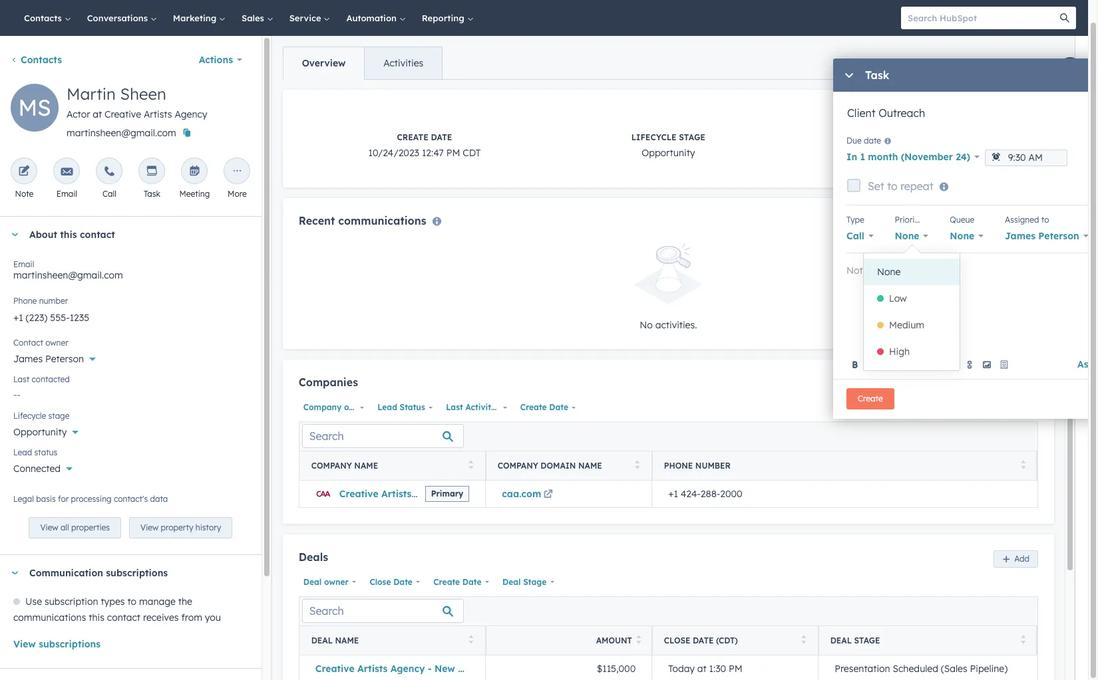 Task type: locate. For each thing, give the bounding box(es) containing it.
lifecycle inside lifecycle stage opportunity
[[632, 132, 677, 142]]

stage inside lifecycle stage opportunity
[[679, 132, 706, 142]]

0 horizontal spatial view
[[13, 639, 36, 651]]

none button down priority
[[895, 227, 929, 246]]

martinsheen@gmail.com up number
[[13, 270, 123, 282]]

Search HubSpot search field
[[901, 7, 1064, 29]]

0 horizontal spatial at
[[93, 109, 102, 120]]

last up month
[[869, 132, 889, 142]]

this down types
[[89, 613, 104, 625]]

creative for creative artists agency
[[339, 488, 379, 500]]

opportunity
[[642, 147, 695, 159], [13, 427, 67, 439]]

0 horizontal spatial name
[[335, 636, 359, 646]]

lifecycle stage opportunity
[[632, 132, 706, 159]]

martinsheen@gmail.com down martin sheen actor at creative artists agency at the left of the page
[[67, 127, 176, 139]]

0 vertical spatial contacts
[[24, 13, 64, 23]]

0 vertical spatial search search field
[[302, 425, 464, 449]]

last inside last activity date --
[[869, 132, 889, 142]]

none inside list box
[[877, 266, 901, 278]]

0 horizontal spatial james peterson button
[[13, 346, 248, 368]]

this right about
[[60, 229, 77, 241]]

last for last activity date
[[446, 403, 463, 413]]

contact inside dropdown button
[[80, 229, 115, 241]]

medium
[[889, 320, 925, 332]]

deal inside popup button
[[303, 577, 322, 587]]

activity inside popup button
[[466, 403, 496, 413]]

close date button
[[365, 574, 424, 591]]

search search field up name
[[302, 425, 464, 449]]

company name
[[311, 462, 378, 472]]

add button
[[994, 376, 1038, 394], [994, 551, 1038, 569]]

1 horizontal spatial create date button
[[516, 399, 579, 417]]

1 search search field from the top
[[302, 425, 464, 449]]

note image
[[18, 166, 30, 178]]

1 horizontal spatial phone
[[664, 462, 693, 472]]

email down email image
[[56, 189, 77, 199]]

0 horizontal spatial pm
[[446, 147, 460, 159]]

2 add button from the top
[[994, 551, 1038, 569]]

list box
[[864, 254, 960, 371]]

0 vertical spatial agency
[[175, 109, 207, 120]]

1 vertical spatial activity
[[466, 403, 496, 413]]

none
[[895, 230, 920, 242], [950, 230, 975, 242], [877, 266, 901, 278]]

set
[[868, 180, 884, 193]]

email inside email martinsheen@gmail.com
[[13, 260, 34, 270]]

1 horizontal spatial james
[[1005, 230, 1036, 242]]

0 vertical spatial opportunity
[[642, 147, 695, 159]]

0 vertical spatial subscriptions
[[106, 568, 168, 580]]

pm left cdt
[[446, 147, 460, 159]]

view
[[40, 523, 58, 533], [140, 523, 159, 533], [13, 639, 36, 651]]

to right assigned
[[1042, 215, 1049, 225]]

caret image for communication subscriptions
[[11, 572, 19, 576]]

task right the "minimize dialog" icon
[[865, 69, 890, 82]]

2 vertical spatial artists
[[357, 663, 388, 675]]

more
[[228, 189, 247, 199], [919, 359, 943, 371]]

-
[[909, 147, 912, 159], [912, 147, 916, 159], [428, 663, 432, 675]]

view inside button
[[13, 639, 36, 651]]

Title text field
[[847, 105, 1098, 132]]

owner down deals
[[324, 577, 349, 587]]

0 horizontal spatial communications
[[13, 613, 86, 625]]

0 vertical spatial add button
[[994, 376, 1038, 394]]

press to sort. element for number
[[1021, 461, 1026, 472]]

0 horizontal spatial deal stage
[[503, 577, 547, 587]]

james down assigned
[[1005, 230, 1036, 242]]

company
[[303, 403, 342, 413], [311, 462, 352, 472], [498, 462, 538, 472]]

caa.com link
[[502, 488, 555, 500]]

1 horizontal spatial peterson
[[1039, 230, 1080, 242]]

press to sort. image for name
[[469, 636, 474, 645]]

close for close date (cdt)
[[664, 636, 691, 646]]

peterson up contacted
[[45, 353, 84, 365]]

0 vertical spatial close
[[370, 577, 391, 587]]

0 horizontal spatial opportunity
[[13, 427, 67, 439]]

0 horizontal spatial subscriptions
[[39, 639, 101, 651]]

0 vertical spatial to
[[887, 180, 898, 193]]

+1 424-288-2000
[[668, 488, 743, 500]]

create button
[[847, 389, 894, 410]]

1 vertical spatial communications
[[13, 613, 86, 625]]

date
[[431, 132, 452, 142], [935, 132, 956, 142], [499, 403, 518, 413], [549, 403, 568, 413], [394, 577, 413, 587], [463, 577, 482, 587], [693, 636, 714, 646]]

close inside close date popup button
[[370, 577, 391, 587]]

this
[[60, 229, 77, 241], [89, 613, 104, 625]]

1 vertical spatial agency
[[415, 488, 449, 500]]

no activities.
[[640, 320, 697, 332]]

1 vertical spatial search search field
[[302, 600, 464, 624]]

you
[[205, 613, 221, 625]]

task down task icon on the left of page
[[144, 189, 160, 199]]

email down about
[[13, 260, 34, 270]]

1 horizontal spatial this
[[89, 613, 104, 625]]

subscriptions for view subscriptions
[[39, 639, 101, 651]]

today
[[668, 663, 695, 675]]

communications right recent
[[338, 214, 426, 228]]

0 vertical spatial lifecycle
[[632, 132, 677, 142]]

company for company owner
[[303, 403, 342, 413]]

2 none button from the left
[[950, 227, 984, 246]]

creative down name
[[339, 488, 379, 500]]

add button for companies
[[994, 376, 1038, 394]]

1 horizontal spatial activity
[[892, 132, 932, 142]]

2 horizontal spatial to
[[1042, 215, 1049, 225]]

(november
[[901, 151, 953, 163]]

create date button up company domain name
[[516, 399, 579, 417]]

last right 'status'
[[446, 403, 463, 413]]

owner down companies
[[344, 403, 369, 413]]

1 horizontal spatial view
[[40, 523, 58, 533]]

james down the contact
[[13, 353, 43, 365]]

1 vertical spatial create date button
[[429, 574, 493, 591]]

lead inside popup button
[[378, 403, 397, 413]]

close right deal owner popup button
[[370, 577, 391, 587]]

0 vertical spatial caret image
[[11, 233, 19, 237]]

subscriptions up manage on the left bottom of the page
[[106, 568, 168, 580]]

navigation
[[283, 47, 443, 80]]

more down medium
[[919, 359, 943, 371]]

james peterson
[[1005, 230, 1080, 242], [13, 353, 84, 365]]

0 horizontal spatial james
[[13, 353, 43, 365]]

lead left 'status'
[[378, 403, 397, 413]]

james
[[1005, 230, 1036, 242], [13, 353, 43, 365]]

phone for phone number
[[13, 296, 37, 306]]

peterson for assigned to
[[1039, 230, 1080, 242]]

phone up +1
[[664, 462, 693, 472]]

caret image left about
[[11, 233, 19, 237]]

last inside popup button
[[446, 403, 463, 413]]

call down type
[[847, 230, 865, 242]]

james peterson down the assigned to
[[1005, 230, 1080, 242]]

artists inside martin sheen actor at creative artists agency
[[144, 109, 172, 120]]

Search search field
[[302, 425, 464, 449], [302, 600, 464, 624]]

0 horizontal spatial call
[[102, 189, 116, 199]]

1 vertical spatial pm
[[729, 663, 743, 675]]

- for last activity date --
[[909, 147, 912, 159]]

search search field down close date
[[302, 600, 464, 624]]

name right domain
[[578, 462, 602, 472]]

0 vertical spatial artists
[[144, 109, 172, 120]]

1 horizontal spatial last
[[446, 403, 463, 413]]

1 horizontal spatial james peterson
[[1005, 230, 1080, 242]]

1:30
[[709, 663, 726, 675]]

0 horizontal spatial email
[[13, 260, 34, 270]]

agency for creative artists agency - new deal
[[391, 663, 425, 675]]

press to sort. image
[[469, 461, 474, 470], [1021, 461, 1026, 470], [469, 636, 474, 645], [636, 636, 641, 645]]

0 horizontal spatial this
[[60, 229, 77, 241]]

0 horizontal spatial to
[[127, 597, 137, 609]]

1 caret image from the top
[[11, 233, 19, 237]]

artists for creative artists agency
[[381, 488, 412, 500]]

Phone number text field
[[13, 304, 248, 331]]

1 vertical spatial james
[[13, 353, 43, 365]]

1 none button from the left
[[895, 227, 929, 246]]

2000
[[720, 488, 743, 500]]

caret image inside communication subscriptions dropdown button
[[11, 572, 19, 576]]

$115,000
[[597, 663, 636, 675]]

0 horizontal spatial create date
[[434, 577, 482, 587]]

artists
[[144, 109, 172, 120], [381, 488, 412, 500], [357, 663, 388, 675]]

for
[[58, 495, 69, 505]]

all
[[61, 523, 69, 533]]

set to repeat
[[868, 180, 934, 193]]

agency
[[175, 109, 207, 120], [415, 488, 449, 500], [391, 663, 425, 675]]

1 vertical spatial creative
[[339, 488, 379, 500]]

at inside martin sheen actor at creative artists agency
[[93, 109, 102, 120]]

view down use
[[13, 639, 36, 651]]

1 vertical spatial email
[[13, 260, 34, 270]]

create date button right close date popup button
[[429, 574, 493, 591]]

deal stage
[[503, 577, 547, 587], [831, 636, 880, 646]]

subscriptions down subscription
[[39, 639, 101, 651]]

deal stage inside deal stage popup button
[[503, 577, 547, 587]]

activity for last activity date
[[466, 403, 496, 413]]

none up low
[[877, 266, 901, 278]]

use subscription types to manage the communications this contact receives from you
[[13, 597, 221, 625]]

create date right close date popup button
[[434, 577, 482, 587]]

HH:MM text field
[[985, 150, 1068, 166]]

0 vertical spatial martinsheen@gmail.com
[[67, 127, 176, 139]]

artists down deal name
[[357, 663, 388, 675]]

assigned to
[[1005, 215, 1049, 225]]

email image
[[61, 166, 73, 178]]

this inside dropdown button
[[60, 229, 77, 241]]

0 horizontal spatial close
[[370, 577, 391, 587]]

james peterson button
[[1005, 227, 1089, 246], [13, 346, 248, 368]]

minimize dialog image
[[844, 71, 855, 81]]

0 horizontal spatial task
[[144, 189, 160, 199]]

due date
[[847, 136, 881, 146]]

artists left primary
[[381, 488, 412, 500]]

manage
[[139, 597, 176, 609]]

0 horizontal spatial peterson
[[45, 353, 84, 365]]

date inside popup button
[[499, 403, 518, 413]]

phone for phone number
[[664, 462, 693, 472]]

company for company name
[[311, 462, 352, 472]]

last
[[869, 132, 889, 142], [13, 375, 29, 385], [446, 403, 463, 413]]

lead status
[[13, 448, 57, 458]]

connected
[[13, 463, 61, 475]]

opportunity button
[[13, 419, 248, 441]]

lead up connected
[[13, 448, 32, 458]]

0 vertical spatial this
[[60, 229, 77, 241]]

marketing link
[[165, 0, 234, 36]]

2 vertical spatial agency
[[391, 663, 425, 675]]

view for view subscriptions
[[13, 639, 36, 651]]

press to sort. element
[[469, 461, 474, 472], [635, 461, 640, 472], [1021, 461, 1026, 472], [469, 636, 474, 647], [636, 636, 641, 647], [802, 636, 807, 647], [1021, 636, 1026, 647]]

receives
[[143, 613, 179, 625]]

2 vertical spatial owner
[[324, 577, 349, 587]]

search search field for companies
[[302, 425, 464, 449]]

1 vertical spatial lead
[[13, 448, 32, 458]]

1 horizontal spatial at
[[697, 663, 707, 675]]

none for priority
[[895, 230, 920, 242]]

creative artists agency - new deal
[[315, 663, 479, 675]]

0 vertical spatial creative
[[105, 109, 141, 120]]

creative for creative artists agency - new deal
[[315, 663, 355, 675]]

opportunity inside lifecycle stage opportunity
[[642, 147, 695, 159]]

primary
[[431, 489, 463, 499]]

last left contacted
[[13, 375, 29, 385]]

none down queue
[[950, 230, 975, 242]]

activity for last activity date --
[[892, 132, 932, 142]]

last for last contacted
[[13, 375, 29, 385]]

creative down deal name
[[315, 663, 355, 675]]

call image
[[103, 166, 115, 178]]

james peterson button up last contacted text field
[[13, 346, 248, 368]]

create inside create date 10/24/2023 12:47 pm cdt
[[397, 132, 429, 142]]

0 horizontal spatial lead
[[13, 448, 32, 458]]

caret image left communication
[[11, 572, 19, 576]]

1 horizontal spatial none button
[[950, 227, 984, 246]]

basis
[[36, 495, 56, 505]]

agency inside martin sheen actor at creative artists agency
[[175, 109, 207, 120]]

communications down use
[[13, 613, 86, 625]]

2 caret image from the top
[[11, 572, 19, 576]]

2 vertical spatial to
[[127, 597, 137, 609]]

data
[[150, 495, 168, 505]]

martinsheen@gmail.com
[[67, 127, 176, 139], [13, 270, 123, 282]]

0 vertical spatial james peterson
[[1005, 230, 1080, 242]]

0 horizontal spatial lifecycle
[[13, 411, 46, 421]]

history
[[196, 523, 221, 533]]

activity inside last activity date --
[[892, 132, 932, 142]]

pm right the 1:30
[[729, 663, 743, 675]]

1 horizontal spatial communications
[[338, 214, 426, 228]]

peterson down the assigned to
[[1039, 230, 1080, 242]]

company up 'caa.com'
[[498, 462, 538, 472]]

company domain name
[[498, 462, 602, 472]]

1 horizontal spatial lead
[[378, 403, 397, 413]]

contact owner
[[13, 338, 68, 348]]

subscriptions inside view subscriptions button
[[39, 639, 101, 651]]

creative down sheen
[[105, 109, 141, 120]]

1 vertical spatial create date
[[434, 577, 482, 587]]

james peterson button for assigned to
[[1005, 227, 1089, 246]]

0 vertical spatial james
[[1005, 230, 1036, 242]]

1 horizontal spatial call
[[847, 230, 865, 242]]

company down companies
[[303, 403, 342, 413]]

date inside create date 10/24/2023 12:47 pm cdt
[[431, 132, 452, 142]]

at left the 1:30
[[697, 663, 707, 675]]

0 vertical spatial create date button
[[516, 399, 579, 417]]

conversations link
[[79, 0, 165, 36]]

none button
[[895, 227, 929, 246], [950, 227, 984, 246]]

stage
[[48, 411, 70, 421]]

288-
[[701, 488, 720, 500]]

1 vertical spatial add button
[[994, 551, 1038, 569]]

lead for lead status
[[13, 448, 32, 458]]

pm inside create date 10/24/2023 12:47 pm cdt
[[446, 147, 460, 159]]

2 search search field from the top
[[302, 600, 464, 624]]

1 vertical spatial contacts link
[[11, 54, 62, 66]]

subscriptions
[[106, 568, 168, 580], [39, 639, 101, 651]]

in 1 month (november 24)
[[847, 151, 971, 163]]

about
[[29, 229, 57, 241]]

contact's
[[114, 495, 148, 505]]

1 vertical spatial name
[[335, 636, 359, 646]]

james peterson down contact owner
[[13, 353, 84, 365]]

communication
[[29, 568, 103, 580]]

press to sort. image
[[635, 461, 640, 470], [802, 636, 807, 645], [1021, 636, 1026, 645]]

add
[[1015, 380, 1030, 390], [1015, 555, 1030, 565]]

overview link
[[283, 47, 364, 79]]

0 horizontal spatial more
[[228, 189, 247, 199]]

call down call image
[[102, 189, 116, 199]]

view left all
[[40, 523, 58, 533]]

press to sort. element for date
[[802, 636, 807, 647]]

james peterson button for contact owner
[[13, 346, 248, 368]]

0 vertical spatial james peterson button
[[1005, 227, 1089, 246]]

deal inside popup button
[[503, 577, 521, 587]]

at right actor
[[93, 109, 102, 120]]

caret image inside about this contact dropdown button
[[11, 233, 19, 237]]

none button down queue
[[950, 227, 984, 246]]

name up creative artists agency - new deal
[[335, 636, 359, 646]]

0 vertical spatial lead
[[378, 403, 397, 413]]

artists down sheen
[[144, 109, 172, 120]]

view left the property
[[140, 523, 159, 533]]

owner right the contact
[[45, 338, 68, 348]]

to for assigned
[[1042, 215, 1049, 225]]

deal
[[303, 577, 322, 587], [503, 577, 521, 587], [311, 636, 333, 646], [831, 636, 852, 646], [458, 663, 479, 675]]

1 vertical spatial james peterson
[[13, 353, 84, 365]]

1 vertical spatial peterson
[[45, 353, 84, 365]]

none down priority
[[895, 230, 920, 242]]

1 vertical spatial deal stage
[[831, 636, 880, 646]]

1 vertical spatial this
[[89, 613, 104, 625]]

legal
[[13, 495, 34, 505]]

2 horizontal spatial stage
[[854, 636, 880, 646]]

contacts link
[[16, 0, 79, 36], [11, 54, 62, 66]]

create date up company domain name
[[520, 403, 568, 413]]

phone number
[[13, 296, 68, 306]]

0 horizontal spatial none button
[[895, 227, 929, 246]]

1 horizontal spatial lifecycle
[[632, 132, 677, 142]]

1 vertical spatial artists
[[381, 488, 412, 500]]

company left name
[[311, 462, 352, 472]]

1 horizontal spatial james peterson button
[[1005, 227, 1089, 246]]

1 horizontal spatial name
[[578, 462, 602, 472]]

use
[[25, 597, 42, 609]]

subscriptions for communication subscriptions
[[106, 568, 168, 580]]

0 vertical spatial phone
[[13, 296, 37, 306]]

lead for lead status
[[378, 403, 397, 413]]

1 horizontal spatial more
[[919, 359, 943, 371]]

communications
[[338, 214, 426, 228], [13, 613, 86, 625]]

1 vertical spatial call
[[847, 230, 865, 242]]

1 vertical spatial phone
[[664, 462, 693, 472]]

1 vertical spatial james peterson button
[[13, 346, 248, 368]]

sheen
[[120, 84, 166, 104]]

caret image
[[11, 233, 19, 237], [11, 572, 19, 576]]

view property history
[[140, 523, 221, 533]]

0 vertical spatial task
[[865, 69, 890, 82]]

to right set
[[887, 180, 898, 193]]

service
[[289, 13, 324, 23]]

james peterson button down the assigned to
[[1005, 227, 1089, 246]]

to right types
[[127, 597, 137, 609]]

press to sort. element for name
[[469, 636, 474, 647]]

1 horizontal spatial pm
[[729, 663, 743, 675]]

company inside popup button
[[303, 403, 342, 413]]

press to sort. image for number
[[1021, 461, 1026, 470]]

contact up email martinsheen@gmail.com on the top of the page
[[80, 229, 115, 241]]

0 horizontal spatial james peterson
[[13, 353, 84, 365]]

1 horizontal spatial opportunity
[[642, 147, 695, 159]]

subscriptions inside communication subscriptions dropdown button
[[106, 568, 168, 580]]

0 vertical spatial more
[[228, 189, 247, 199]]

2 vertical spatial creative
[[315, 663, 355, 675]]

close up today
[[664, 636, 691, 646]]

creative inside martin sheen actor at creative artists agency
[[105, 109, 141, 120]]

deal name
[[311, 636, 359, 646]]

1 add button from the top
[[994, 376, 1038, 394]]

phone left number
[[13, 296, 37, 306]]

contact down types
[[107, 613, 140, 625]]

0 horizontal spatial last
[[13, 375, 29, 385]]

12:47
[[422, 147, 444, 159]]

more down more image
[[228, 189, 247, 199]]



Task type: vqa. For each thing, say whether or not it's contained in the screenshot.
LAST ACTIVITY DATE in the bottom left of the page
yes



Task type: describe. For each thing, give the bounding box(es) containing it.
none button for priority
[[895, 227, 929, 246]]

email for email martinsheen@gmail.com
[[13, 260, 34, 270]]

- for creative artists agency - new deal
[[428, 663, 432, 675]]

2 vertical spatial stage
[[854, 636, 880, 646]]

subscription
[[45, 597, 98, 609]]

service link
[[281, 0, 338, 36]]

number
[[39, 296, 68, 306]]

none for queue
[[950, 230, 975, 242]]

deals
[[299, 551, 328, 564]]

today at 1:30 pm
[[668, 663, 743, 675]]

overview
[[302, 57, 346, 69]]

activities
[[384, 57, 424, 69]]

(cdt)
[[716, 636, 738, 646]]

scheduled
[[893, 663, 939, 675]]

creative artists agency link
[[339, 488, 449, 500]]

lead status button
[[373, 399, 436, 417]]

last activity date
[[446, 403, 518, 413]]

owner for deals
[[324, 577, 349, 587]]

in 1 month (november 24) button
[[847, 148, 980, 166]]

repeat
[[901, 180, 934, 193]]

asso button
[[1078, 356, 1098, 374]]

search search field for deals
[[302, 600, 464, 624]]

press to sort. image for name
[[635, 461, 640, 470]]

month
[[868, 151, 898, 163]]

more inside "popup button"
[[919, 359, 943, 371]]

search image
[[1060, 13, 1070, 23]]

number
[[695, 462, 731, 472]]

creative artists agency
[[339, 488, 449, 500]]

search button
[[1054, 7, 1076, 29]]

conversations
[[87, 13, 150, 23]]

presentation scheduled (sales pipeline)
[[835, 663, 1008, 675]]

contact
[[13, 338, 43, 348]]

none button for queue
[[950, 227, 984, 246]]

0 vertical spatial create date
[[520, 403, 568, 413]]

navigation containing overview
[[283, 47, 443, 80]]

activities.
[[656, 320, 697, 332]]

about this contact button
[[0, 217, 248, 253]]

deal stage button
[[498, 574, 558, 591]]

no activities. alert
[[299, 244, 1038, 334]]

0 vertical spatial communications
[[338, 214, 426, 228]]

email for email
[[56, 189, 77, 199]]

phone number
[[664, 462, 731, 472]]

task image
[[146, 166, 158, 178]]

reporting
[[422, 13, 467, 23]]

queue
[[950, 215, 975, 225]]

due
[[847, 136, 862, 146]]

reporting link
[[414, 0, 482, 36]]

cdt
[[463, 147, 481, 159]]

type
[[847, 215, 865, 225]]

about this contact
[[29, 229, 115, 241]]

press to sort. element for name
[[469, 461, 474, 472]]

contacted
[[32, 375, 70, 385]]

0 vertical spatial contacts link
[[16, 0, 79, 36]]

list box containing none
[[864, 254, 960, 371]]

actions button
[[190, 47, 251, 73]]

10/24/2023
[[368, 147, 419, 159]]

deal owner button
[[299, 574, 360, 591]]

property
[[161, 523, 193, 533]]

high
[[889, 346, 910, 358]]

contact inside use subscription types to manage the communications this contact receives from you
[[107, 613, 140, 625]]

stage inside popup button
[[523, 577, 547, 587]]

view property history link
[[129, 518, 233, 539]]

view subscriptions button
[[13, 637, 101, 653]]

add button for deals
[[994, 551, 1038, 569]]

to for set
[[887, 180, 898, 193]]

james for contact owner
[[13, 353, 43, 365]]

peterson for contact owner
[[45, 353, 84, 365]]

view all properties
[[40, 523, 110, 533]]

marketing
[[173, 13, 219, 23]]

automation link
[[338, 0, 414, 36]]

from
[[181, 613, 202, 625]]

press to sort. image for name
[[469, 461, 474, 470]]

sales
[[242, 13, 267, 23]]

properties
[[71, 523, 110, 533]]

lifecycle for lifecycle stage opportunity
[[632, 132, 677, 142]]

owner for companies
[[344, 403, 369, 413]]

james for assigned to
[[1005, 230, 1036, 242]]

24)
[[956, 151, 971, 163]]

note
[[15, 189, 33, 199]]

name
[[354, 462, 378, 472]]

1 horizontal spatial deal stage
[[831, 636, 880, 646]]

the
[[178, 597, 192, 609]]

view all properties link
[[29, 518, 121, 539]]

lead status
[[378, 403, 425, 413]]

meeting image
[[189, 166, 201, 178]]

more button
[[917, 356, 954, 374]]

to inside use subscription types to manage the communications this contact receives from you
[[127, 597, 137, 609]]

legal basis for processing contact's data
[[13, 495, 168, 505]]

communications inside use subscription types to manage the communications this contact receives from you
[[13, 613, 86, 625]]

1 add from the top
[[1015, 380, 1030, 390]]

1 vertical spatial martinsheen@gmail.com
[[13, 270, 123, 282]]

domain
[[541, 462, 576, 472]]

lifecycle for lifecycle stage
[[13, 411, 46, 421]]

no
[[640, 320, 653, 332]]

last activity date button
[[442, 399, 518, 417]]

press to sort. image for (cdt)
[[802, 636, 807, 645]]

link opens in a new window image
[[544, 490, 553, 500]]

date inside last activity date --
[[935, 132, 956, 142]]

in
[[847, 151, 857, 163]]

1 vertical spatial at
[[697, 663, 707, 675]]

opportunity inside popup button
[[13, 427, 67, 439]]

actions
[[199, 54, 233, 66]]

view for view property history
[[140, 523, 159, 533]]

0 vertical spatial owner
[[45, 338, 68, 348]]

status
[[34, 448, 57, 458]]

connected button
[[13, 456, 248, 478]]

agency for creative artists agency
[[415, 488, 449, 500]]

status
[[400, 403, 425, 413]]

2 horizontal spatial press to sort. image
[[1021, 636, 1026, 645]]

close for close date
[[370, 577, 391, 587]]

deal owner
[[303, 577, 349, 587]]

assigned
[[1005, 215, 1039, 225]]

processing
[[71, 495, 112, 505]]

asso
[[1078, 359, 1098, 371]]

pipeline)
[[970, 663, 1008, 675]]

james peterson for owner
[[13, 353, 84, 365]]

create inside button
[[858, 394, 883, 404]]

automation
[[346, 13, 399, 23]]

1
[[860, 151, 865, 163]]

1 vertical spatial task
[[144, 189, 160, 199]]

last for last activity date --
[[869, 132, 889, 142]]

james peterson for to
[[1005, 230, 1080, 242]]

2 add from the top
[[1015, 555, 1030, 565]]

1 horizontal spatial task
[[865, 69, 890, 82]]

create date 10/24/2023 12:47 pm cdt
[[368, 132, 481, 159]]

caret image for about this contact
[[11, 233, 19, 237]]

this inside use subscription types to manage the communications this contact receives from you
[[89, 613, 104, 625]]

company for company domain name
[[498, 462, 538, 472]]

date
[[864, 136, 881, 146]]

last contacted
[[13, 375, 70, 385]]

meeting
[[179, 189, 210, 199]]

424-
[[681, 488, 701, 500]]

more image
[[231, 166, 243, 178]]

press to sort. element for domain
[[635, 461, 640, 472]]

0 horizontal spatial create date button
[[429, 574, 493, 591]]

1 vertical spatial contacts
[[21, 54, 62, 66]]

priority
[[895, 215, 922, 225]]

Last contacted text field
[[13, 383, 248, 404]]

link opens in a new window image
[[544, 490, 553, 500]]

call inside call popup button
[[847, 230, 865, 242]]

press to sort. element for stage
[[1021, 636, 1026, 647]]

creative artists agency - new deal link
[[315, 663, 479, 675]]

artists for creative artists agency - new deal
[[357, 663, 388, 675]]

email martinsheen@gmail.com
[[13, 260, 123, 282]]

view for view all properties
[[40, 523, 58, 533]]



